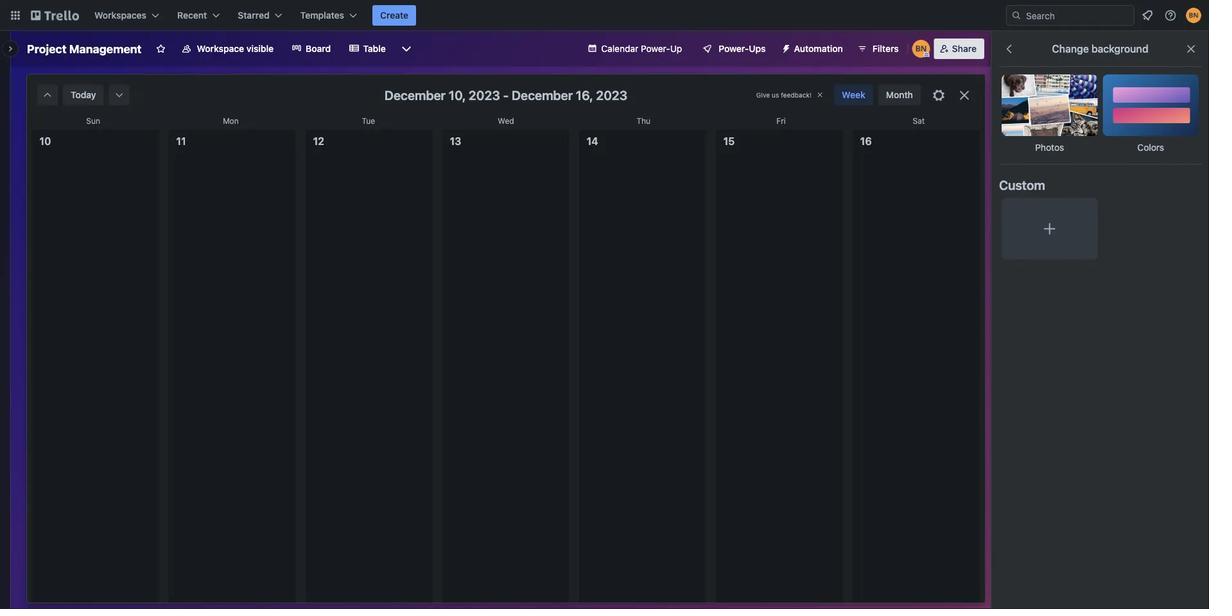 Task type: vqa. For each thing, say whether or not it's contained in the screenshot.
Due in the next day Due
no



Task type: locate. For each thing, give the bounding box(es) containing it.
create
[[380, 10, 409, 21]]

sm image for power-ups button
[[777, 39, 794, 57]]

ups
[[749, 43, 766, 54]]

table link
[[341, 39, 394, 59]]

calendar
[[602, 43, 639, 54]]

0 horizontal spatial 2023
[[469, 87, 500, 102]]

month
[[886, 90, 914, 100]]

workspaces
[[94, 10, 147, 21]]

sm image left today button
[[41, 89, 54, 102]]

this member is an admin of this board. image
[[924, 52, 930, 58]]

wed
[[498, 116, 514, 125]]

table
[[363, 43, 386, 54]]

sm image inside automation button
[[777, 39, 794, 57]]

create button
[[373, 5, 416, 26]]

power- right up
[[719, 43, 749, 54]]

0 horizontal spatial power-
[[641, 43, 671, 54]]

power-
[[641, 43, 671, 54], [719, 43, 749, 54]]

2023 right 16,
[[596, 87, 628, 102]]

power- inside button
[[719, 43, 749, 54]]

sm image for today button
[[113, 89, 126, 102]]

sun
[[86, 116, 100, 125]]

december left 10, at top left
[[385, 87, 446, 102]]

0 horizontal spatial december
[[385, 87, 446, 102]]

ben nelson (bennelson96) image
[[913, 40, 931, 58]]

2023 left -
[[469, 87, 500, 102]]

2 power- from the left
[[719, 43, 749, 54]]

month button
[[879, 85, 921, 105]]

today
[[71, 90, 96, 100]]

project
[[27, 42, 67, 56]]

15
[[724, 135, 735, 147]]

customize views image
[[400, 42, 413, 55]]

starred button
[[230, 5, 290, 26]]

management
[[69, 42, 142, 56]]

-
[[503, 87, 509, 102]]

december
[[385, 87, 446, 102], [512, 87, 573, 102]]

visible
[[247, 43, 274, 54]]

sm image right today button
[[113, 89, 126, 102]]

give us feedback! link
[[757, 91, 812, 99]]

board
[[306, 43, 331, 54]]

11
[[176, 135, 186, 147]]

star or unstar board image
[[156, 44, 166, 54]]

sm image
[[777, 39, 794, 57], [41, 89, 54, 102], [113, 89, 126, 102]]

back to home image
[[31, 5, 79, 26]]

2 december from the left
[[512, 87, 573, 102]]

thu
[[637, 116, 651, 125]]

today button
[[63, 85, 104, 105]]

ben nelson (bennelson96) image
[[1187, 8, 1202, 23]]

colors
[[1138, 142, 1165, 153]]

up
[[671, 43, 683, 54]]

change background
[[1053, 43, 1149, 55]]

give
[[757, 91, 770, 99]]

starred
[[238, 10, 270, 21]]

december 10, 2023 - december 16, 2023
[[385, 87, 628, 102]]

tue
[[362, 116, 375, 125]]

workspace
[[197, 43, 244, 54]]

1 horizontal spatial december
[[512, 87, 573, 102]]

sm image right ups
[[777, 39, 794, 57]]

1 december from the left
[[385, 87, 446, 102]]

1 horizontal spatial power-
[[719, 43, 749, 54]]

workspace visible button
[[174, 39, 281, 59]]

2023
[[469, 87, 500, 102], [596, 87, 628, 102]]

templates button
[[293, 5, 365, 26]]

1 2023 from the left
[[469, 87, 500, 102]]

photos
[[1036, 142, 1065, 153]]

1 horizontal spatial sm image
[[113, 89, 126, 102]]

1 horizontal spatial 2023
[[596, 87, 628, 102]]

power- right calendar
[[641, 43, 671, 54]]

2 horizontal spatial sm image
[[777, 39, 794, 57]]

december right -
[[512, 87, 573, 102]]



Task type: describe. For each thing, give the bounding box(es) containing it.
background
[[1092, 43, 1149, 55]]

share button
[[935, 39, 985, 59]]

give us feedback!
[[757, 91, 812, 99]]

13
[[450, 135, 462, 147]]

workspaces button
[[87, 5, 167, 26]]

custom
[[1000, 177, 1046, 192]]

16
[[861, 135, 872, 147]]

power-ups
[[719, 43, 766, 54]]

2 2023 from the left
[[596, 87, 628, 102]]

14
[[587, 135, 599, 147]]

share
[[953, 43, 977, 54]]

open information menu image
[[1165, 9, 1178, 22]]

recent
[[177, 10, 207, 21]]

power-ups button
[[693, 39, 774, 59]]

10
[[39, 135, 51, 147]]

10,
[[449, 87, 466, 102]]

board link
[[284, 39, 339, 59]]

project management
[[27, 42, 142, 56]]

Board name text field
[[21, 39, 148, 59]]

workspace visible
[[197, 43, 274, 54]]

change
[[1053, 43, 1090, 55]]

calendar power-up
[[602, 43, 683, 54]]

templates
[[300, 10, 344, 21]]

sat
[[913, 116, 925, 125]]

12
[[313, 135, 324, 147]]

us
[[772, 91, 780, 99]]

automation
[[794, 43, 843, 54]]

fri
[[777, 116, 786, 125]]

16,
[[576, 87, 593, 102]]

recent button
[[170, 5, 228, 26]]

filters
[[873, 43, 899, 54]]

primary element
[[0, 0, 1210, 31]]

mon
[[223, 116, 239, 125]]

calendar power-up link
[[580, 39, 690, 59]]

search image
[[1012, 10, 1022, 21]]

filters button
[[854, 39, 903, 59]]

automation button
[[777, 39, 851, 59]]

0 horizontal spatial sm image
[[41, 89, 54, 102]]

1 power- from the left
[[641, 43, 671, 54]]

0 notifications image
[[1140, 8, 1156, 23]]

feedback!
[[781, 91, 812, 99]]

Search field
[[1022, 6, 1135, 25]]



